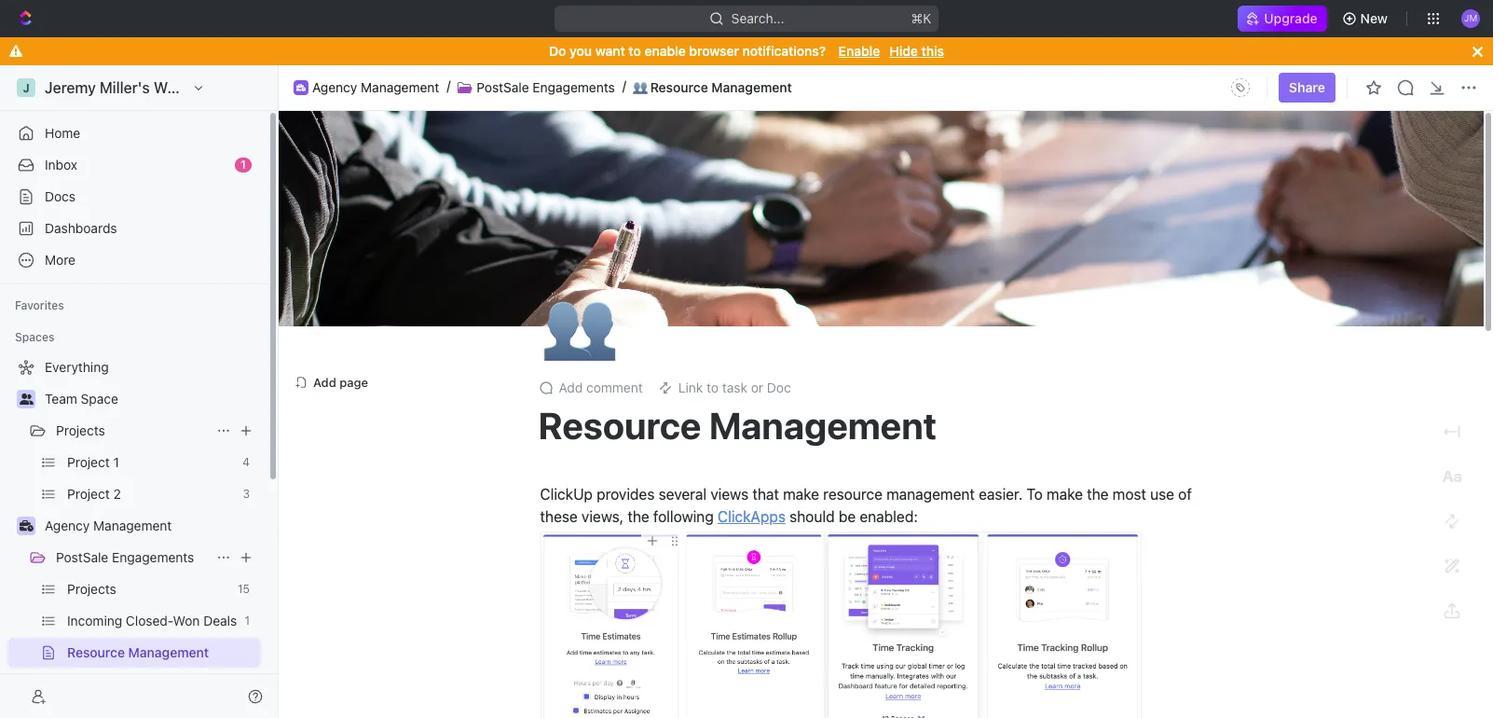 Task type: describe. For each thing, give the bounding box(es) containing it.
project 2 link
[[67, 479, 235, 509]]

👥 for 👥
[[542, 281, 617, 368]]

0 vertical spatial agency management link
[[312, 79, 440, 95]]

hide
[[890, 43, 918, 59]]

resource inside 'link'
[[67, 644, 125, 660]]

following
[[654, 508, 714, 525]]

notifications?
[[743, 43, 826, 59]]

jm
[[1465, 12, 1478, 24]]

1 vertical spatial agency management link
[[45, 511, 257, 541]]

jeremy miller's workspace, , element
[[17, 78, 35, 97]]

browser
[[690, 43, 740, 59]]

0 vertical spatial projects link
[[56, 416, 209, 446]]

1 vertical spatial 1
[[113, 454, 119, 470]]

to
[[1027, 486, 1043, 503]]

be
[[839, 508, 856, 525]]

team space link
[[45, 384, 257, 414]]

project 2
[[67, 486, 121, 502]]

upgrade
[[1265, 10, 1318, 26]]

new button
[[1335, 4, 1400, 34]]

everything link
[[7, 353, 257, 382]]

team space
[[45, 391, 118, 407]]

0 vertical spatial 1
[[241, 158, 246, 172]]

change
[[1120, 296, 1168, 311]]

task
[[723, 380, 748, 395]]

add for add page
[[313, 374, 336, 389]]

dashboards
[[45, 220, 117, 236]]

docs
[[45, 188, 76, 204]]

inbox
[[45, 157, 77, 173]]

add for add comment
[[559, 380, 583, 395]]

resource management link
[[67, 638, 257, 668]]

comment
[[587, 380, 643, 395]]

clickapps link
[[718, 508, 786, 525]]

add page
[[313, 374, 368, 389]]

link
[[679, 380, 703, 395]]

👥 for 👥 resource management
[[633, 80, 648, 95]]

4
[[243, 455, 250, 469]]

want
[[596, 43, 626, 59]]

miller's
[[100, 79, 150, 96]]

1 vertical spatial projects link
[[67, 574, 230, 604]]

management
[[887, 486, 975, 503]]

search...
[[732, 10, 785, 26]]

projects for bottom projects link
[[67, 581, 116, 597]]

clickapps should be enabled:
[[718, 508, 918, 525]]

engagements for the left postsale engagements link
[[112, 549, 194, 565]]

2 make from the left
[[1047, 486, 1084, 503]]

do you want to enable browser notifications? enable hide this
[[549, 43, 945, 59]]

upgrade link
[[1239, 6, 1328, 32]]

management inside 'link'
[[128, 644, 209, 660]]

should
[[790, 508, 835, 525]]

closed-
[[126, 613, 173, 629]]

postsale for the left postsale engagements link
[[56, 549, 108, 565]]

jeremy
[[45, 79, 96, 96]]

change cover button
[[1109, 289, 1217, 319]]

easier.
[[979, 486, 1023, 503]]

1 horizontal spatial postsale engagements link
[[477, 79, 615, 95]]

jm button
[[1457, 4, 1486, 34]]

this
[[922, 43, 945, 59]]

cover
[[1171, 296, 1205, 311]]

everything
[[45, 359, 109, 375]]

project 1
[[67, 454, 119, 470]]

⌘k
[[911, 10, 932, 26]]

favorites button
[[7, 295, 72, 317]]

15
[[238, 582, 250, 596]]

change cover button
[[1109, 289, 1217, 319]]

new
[[1361, 10, 1389, 26]]

clickup
[[540, 486, 593, 503]]

reposition
[[1032, 296, 1097, 311]]

add comment
[[559, 380, 643, 395]]

do
[[549, 43, 566, 59]]

link to task or doc
[[679, 380, 791, 395]]

agency for the bottommost agency management link
[[45, 518, 90, 533]]

resource
[[824, 486, 883, 503]]

page
[[340, 374, 368, 389]]

engagements for postsale engagements link to the right
[[533, 79, 615, 95]]

0 horizontal spatial to
[[629, 43, 641, 59]]

2
[[113, 486, 121, 502]]

docs link
[[7, 182, 261, 212]]

user group image
[[19, 394, 33, 405]]

sidebar navigation
[[0, 65, 283, 718]]

doc
[[767, 380, 791, 395]]

jeremy miller's workspace
[[45, 79, 231, 96]]

reposition button
[[1021, 289, 1109, 319]]

project for project 2
[[67, 486, 110, 502]]

business time image for the top agency management link
[[297, 84, 306, 91]]

1 inside incoming closed-won deals 1
[[245, 614, 250, 628]]

of
[[1179, 486, 1193, 503]]



Task type: locate. For each thing, give the bounding box(es) containing it.
2 project from the top
[[67, 486, 110, 502]]

postsale
[[477, 79, 529, 95], [56, 549, 108, 565]]

1 vertical spatial postsale
[[56, 549, 108, 565]]

0 vertical spatial postsale engagements
[[477, 79, 615, 95]]

won
[[173, 613, 200, 629]]

postsale engagements for postsale engagements link to the right
[[477, 79, 615, 95]]

0 horizontal spatial agency management
[[45, 518, 172, 533]]

agency management link
[[312, 79, 440, 95], [45, 511, 257, 541]]

link to task or doc button
[[651, 375, 799, 401]]

views
[[711, 486, 749, 503]]

add
[[313, 374, 336, 389], [559, 380, 583, 395]]

1 horizontal spatial to
[[707, 380, 719, 395]]

0 horizontal spatial the
[[628, 508, 650, 525]]

incoming closed-won deals link
[[67, 606, 237, 636]]

resource management
[[539, 403, 937, 447], [67, 644, 209, 660]]

more
[[45, 252, 76, 268]]

business time image inside sidebar navigation
[[19, 520, 33, 532]]

clickapps
[[718, 508, 786, 525]]

1 horizontal spatial make
[[1047, 486, 1084, 503]]

project
[[67, 454, 110, 470], [67, 486, 110, 502]]

to inside dropdown button
[[707, 380, 719, 395]]

resource down incoming
[[67, 644, 125, 660]]

make up should
[[783, 486, 820, 503]]

projects link down team space link
[[56, 416, 209, 446]]

project inside the project 1 link
[[67, 454, 110, 470]]

tree inside sidebar navigation
[[7, 353, 261, 718]]

1 horizontal spatial agency management
[[312, 79, 440, 95]]

0 horizontal spatial postsale engagements link
[[56, 543, 209, 573]]

incoming
[[67, 613, 122, 629]]

team
[[45, 391, 77, 407]]

1 vertical spatial postsale engagements
[[56, 549, 194, 565]]

0 vertical spatial agency
[[312, 79, 357, 95]]

most
[[1113, 486, 1147, 503]]

1 horizontal spatial agency
[[312, 79, 357, 95]]

management
[[361, 79, 440, 95], [712, 79, 792, 95], [709, 403, 937, 447], [93, 518, 172, 533], [128, 644, 209, 660]]

1 horizontal spatial postsale
[[477, 79, 529, 95]]

space
[[81, 391, 118, 407]]

provides
[[597, 486, 655, 503]]

1 vertical spatial agency
[[45, 518, 90, 533]]

project for project 1
[[67, 454, 110, 470]]

0 vertical spatial the
[[1087, 486, 1109, 503]]

postsale inside sidebar navigation
[[56, 549, 108, 565]]

make right to
[[1047, 486, 1084, 503]]

0 vertical spatial 👥
[[633, 80, 648, 95]]

agency management inside sidebar navigation
[[45, 518, 172, 533]]

project inside the project 2 link
[[67, 486, 110, 502]]

1 make from the left
[[783, 486, 820, 503]]

resource management down closed-
[[67, 644, 209, 660]]

postsale engagements down do
[[477, 79, 615, 95]]

0 horizontal spatial agency
[[45, 518, 90, 533]]

👥 up the add comment
[[542, 281, 617, 368]]

postsale engagements down 2
[[56, 549, 194, 565]]

engagements down the project 2 link
[[112, 549, 194, 565]]

1 horizontal spatial business time image
[[297, 84, 306, 91]]

0 horizontal spatial add
[[313, 374, 336, 389]]

engagements inside sidebar navigation
[[112, 549, 194, 565]]

agency management for the top agency management link
[[312, 79, 440, 95]]

agency for the top agency management link
[[312, 79, 357, 95]]

dashboards link
[[7, 214, 261, 243]]

0 vertical spatial resource management
[[539, 403, 937, 447]]

these
[[540, 508, 578, 525]]

several
[[659, 486, 707, 503]]

agency management for the bottommost agency management link
[[45, 518, 172, 533]]

projects
[[56, 422, 105, 438], [67, 581, 116, 597]]

business time image for the bottommost agency management link
[[19, 520, 33, 532]]

workspace
[[154, 79, 231, 96]]

j
[[23, 81, 29, 95]]

0 horizontal spatial engagements
[[112, 549, 194, 565]]

2 vertical spatial resource
[[67, 644, 125, 660]]

projects for the top projects link
[[56, 422, 105, 438]]

enabled:
[[860, 508, 918, 525]]

to right want
[[629, 43, 641, 59]]

that
[[753, 486, 780, 503]]

0 horizontal spatial postsale engagements
[[56, 549, 194, 565]]

home
[[45, 125, 80, 141]]

incoming closed-won deals 1
[[67, 613, 250, 629]]

favorites
[[15, 298, 64, 312]]

1 vertical spatial agency management
[[45, 518, 172, 533]]

👥 down enable
[[633, 80, 648, 95]]

tree containing everything
[[7, 353, 261, 718]]

👥
[[633, 80, 648, 95], [542, 281, 617, 368]]

or
[[751, 380, 764, 395]]

resource down enable
[[651, 79, 708, 95]]

1 horizontal spatial postsale engagements
[[477, 79, 615, 95]]

0 vertical spatial business time image
[[297, 84, 306, 91]]

postsale for postsale engagements link to the right
[[477, 79, 529, 95]]

0 vertical spatial to
[[629, 43, 641, 59]]

0 horizontal spatial agency management link
[[45, 511, 257, 541]]

0 vertical spatial projects
[[56, 422, 105, 438]]

1 horizontal spatial add
[[559, 380, 583, 395]]

1
[[241, 158, 246, 172], [113, 454, 119, 470], [245, 614, 250, 628]]

agency inside sidebar navigation
[[45, 518, 90, 533]]

1 horizontal spatial resource management
[[539, 403, 937, 447]]

resource management down task
[[539, 403, 937, 447]]

views,
[[582, 508, 624, 525]]

1 vertical spatial resource management
[[67, 644, 209, 660]]

2 vertical spatial 1
[[245, 614, 250, 628]]

dropdown menu image
[[1226, 73, 1256, 103]]

resource management inside resource management 'link'
[[67, 644, 209, 660]]

1 vertical spatial engagements
[[112, 549, 194, 565]]

projects link up closed-
[[67, 574, 230, 604]]

0 vertical spatial agency management
[[312, 79, 440, 95]]

postsale engagements link down do
[[477, 79, 615, 95]]

0 vertical spatial engagements
[[533, 79, 615, 95]]

postsale engagements link up closed-
[[56, 543, 209, 573]]

project left 2
[[67, 486, 110, 502]]

spaces
[[15, 330, 54, 344]]

project 1 link
[[67, 448, 235, 477]]

projects down "team space"
[[56, 422, 105, 438]]

share
[[1290, 79, 1326, 95]]

1 project from the top
[[67, 454, 110, 470]]

1 vertical spatial resource
[[539, 403, 702, 447]]

0 horizontal spatial business time image
[[19, 520, 33, 532]]

postsale engagements inside sidebar navigation
[[56, 549, 194, 565]]

business time image
[[297, 84, 306, 91], [19, 520, 33, 532]]

to right link
[[707, 380, 719, 395]]

👥 resource management
[[633, 79, 792, 95]]

0 horizontal spatial postsale
[[56, 549, 108, 565]]

engagements
[[533, 79, 615, 95], [112, 549, 194, 565]]

1 vertical spatial the
[[628, 508, 650, 525]]

1 horizontal spatial the
[[1087, 486, 1109, 503]]

resource down comment
[[539, 403, 702, 447]]

0 horizontal spatial resource management
[[67, 644, 209, 660]]

deals
[[203, 613, 237, 629]]

the left most
[[1087, 486, 1109, 503]]

0 vertical spatial postsale
[[477, 79, 529, 95]]

home link
[[7, 118, 261, 148]]

postsale engagements for the left postsale engagements link
[[56, 549, 194, 565]]

postsale engagements link
[[477, 79, 615, 95], [56, 543, 209, 573]]

0 vertical spatial resource
[[651, 79, 708, 95]]

more button
[[7, 245, 261, 275]]

add left comment
[[559, 380, 583, 395]]

engagements down you
[[533, 79, 615, 95]]

project up 'project 2'
[[67, 454, 110, 470]]

1 vertical spatial postsale engagements link
[[56, 543, 209, 573]]

1 vertical spatial 👥
[[542, 281, 617, 368]]

3
[[243, 487, 250, 501]]

1 vertical spatial to
[[707, 380, 719, 395]]

enable
[[839, 43, 881, 59]]

to
[[629, 43, 641, 59], [707, 380, 719, 395]]

1 horizontal spatial engagements
[[533, 79, 615, 95]]

resource
[[651, 79, 708, 95], [539, 403, 702, 447], [67, 644, 125, 660]]

tree
[[7, 353, 261, 718]]

0 vertical spatial project
[[67, 454, 110, 470]]

agency management
[[312, 79, 440, 95], [45, 518, 172, 533]]

1 vertical spatial projects
[[67, 581, 116, 597]]

use
[[1151, 486, 1175, 503]]

👥 inside 👥 resource management
[[633, 80, 648, 95]]

1 horizontal spatial 👥
[[633, 80, 648, 95]]

enable
[[645, 43, 686, 59]]

add left page
[[313, 374, 336, 389]]

agency
[[312, 79, 357, 95], [45, 518, 90, 533]]

projects link
[[56, 416, 209, 446], [67, 574, 230, 604]]

you
[[570, 43, 592, 59]]

clickup provides several views that make resource management easier. to make the most use of these views, the following
[[540, 486, 1197, 525]]

postsale engagements
[[477, 79, 615, 95], [56, 549, 194, 565]]

change cover
[[1120, 296, 1205, 311]]

0 horizontal spatial 👥
[[542, 281, 617, 368]]

1 horizontal spatial agency management link
[[312, 79, 440, 95]]

projects up incoming
[[67, 581, 116, 597]]

the down provides
[[628, 508, 650, 525]]

1 vertical spatial project
[[67, 486, 110, 502]]

1 vertical spatial business time image
[[19, 520, 33, 532]]

0 horizontal spatial make
[[783, 486, 820, 503]]

0 vertical spatial postsale engagements link
[[477, 79, 615, 95]]



Task type: vqa. For each thing, say whether or not it's contained in the screenshot.
15
yes



